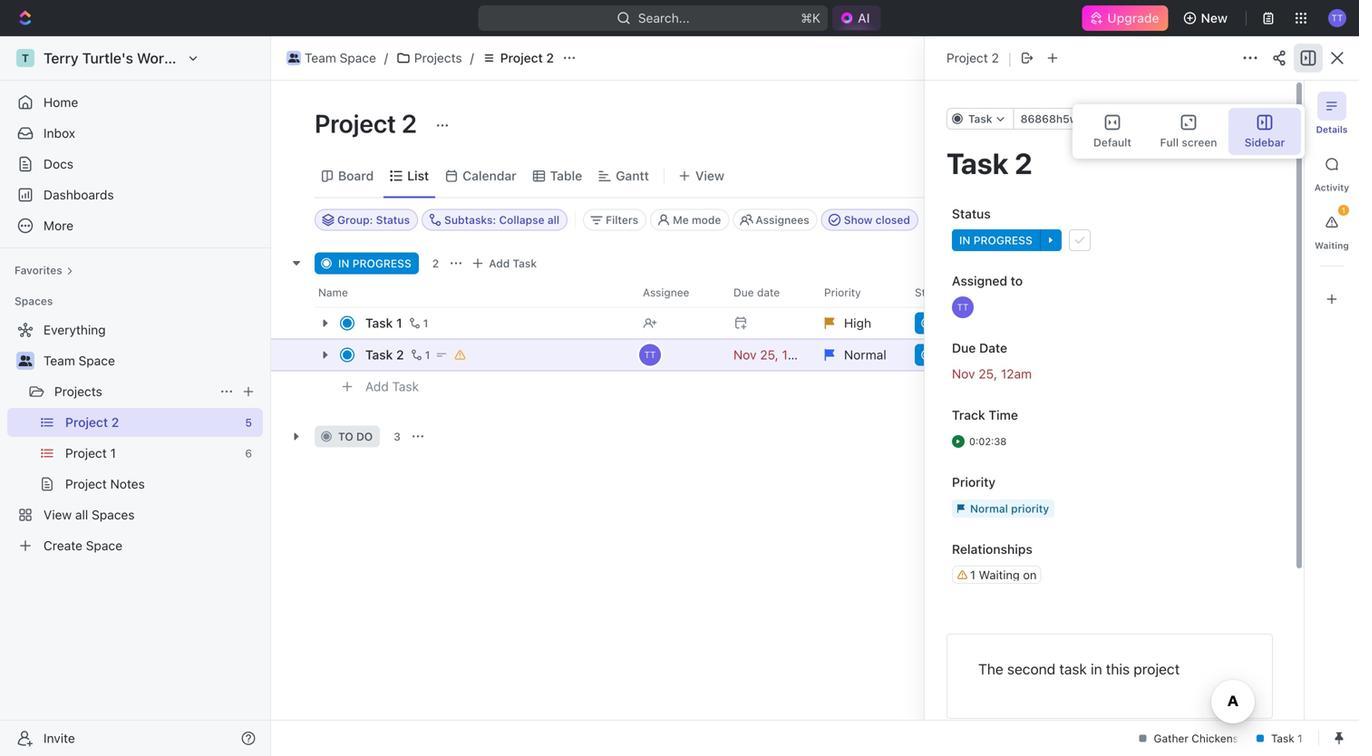 Task type: describe. For each thing, give the bounding box(es) containing it.
86868h5wb button
[[1014, 108, 1093, 130]]

0 vertical spatial add
[[1229, 117, 1253, 132]]

hide inside dropdown button
[[1145, 168, 1173, 183]]

0 horizontal spatial project 2 link
[[478, 47, 559, 69]]

list
[[408, 168, 429, 183]]

2 vertical spatial add
[[366, 379, 389, 394]]

1 / from the left
[[384, 50, 388, 65]]

0 horizontal spatial to
[[338, 430, 354, 443]]

priority
[[953, 475, 996, 490]]

customize button
[[1182, 163, 1275, 189]]

home link
[[7, 88, 263, 117]]

project inside project 2 link
[[500, 50, 543, 65]]

|
[[1009, 49, 1012, 67]]

1 right task 2
[[425, 349, 430, 362]]

1 vertical spatial add task
[[489, 257, 537, 270]]

1 horizontal spatial team space
[[305, 50, 376, 65]]

search button
[[1049, 163, 1120, 189]]

full screen
[[1161, 136, 1218, 149]]

assigned
[[953, 274, 1008, 288]]

board
[[338, 168, 374, 183]]

sidebar navigation
[[0, 36, 271, 757]]

1 button inside task sidebar navigation 'tab list'
[[1318, 205, 1350, 237]]

in progress
[[338, 257, 412, 270]]

0 horizontal spatial project 2
[[315, 108, 423, 138]]

calendar
[[463, 168, 517, 183]]

assignees button
[[733, 209, 818, 231]]

due date
[[953, 341, 1008, 356]]

hide button
[[1123, 163, 1178, 189]]

Edit task name text field
[[947, 146, 1274, 181]]

86868h5wb
[[1021, 112, 1086, 125]]

date
[[980, 341, 1008, 356]]

1 horizontal spatial project 2
[[500, 50, 554, 65]]

1 down relationships
[[971, 568, 976, 582]]

space inside tree
[[79, 353, 115, 368]]

table
[[550, 168, 583, 183]]

second
[[1008, 661, 1056, 678]]

1 button for 2
[[408, 346, 433, 364]]

dashboards link
[[7, 181, 263, 210]]

upgrade link
[[1083, 5, 1169, 31]]

spaces
[[15, 295, 53, 308]]

0 horizontal spatial project
[[315, 108, 396, 138]]

favorites
[[15, 264, 62, 277]]

docs link
[[7, 150, 263, 179]]

screen
[[1182, 136, 1218, 149]]

progress
[[353, 257, 412, 270]]

the
[[979, 661, 1004, 678]]

1 inside task sidebar navigation 'tab list'
[[1343, 206, 1346, 215]]

2 vertical spatial add task button
[[357, 376, 426, 398]]

1 waiting on
[[971, 568, 1037, 582]]

automations
[[1204, 50, 1280, 65]]

sidebar button
[[1229, 108, 1302, 155]]

activity
[[1315, 182, 1350, 193]]

board link
[[335, 163, 374, 189]]

dashboards
[[44, 187, 114, 202]]

time
[[989, 408, 1019, 423]]

2 inside project 2 |
[[992, 50, 1000, 65]]

inbox link
[[7, 119, 263, 148]]

new button
[[1176, 4, 1239, 33]]

hide inside button
[[942, 214, 966, 226]]

docs
[[44, 156, 73, 171]]

track
[[953, 408, 986, 423]]

hide button
[[934, 209, 973, 231]]

home
[[44, 95, 78, 110]]

details
[[1317, 124, 1349, 135]]

invite
[[44, 731, 75, 746]]

gantt link
[[613, 163, 649, 189]]



Task type: vqa. For each thing, say whether or not it's contained in the screenshot.
the left The Chat
no



Task type: locate. For each thing, give the bounding box(es) containing it.
0 vertical spatial hide
[[1145, 168, 1173, 183]]

add up sidebar
[[1229, 117, 1253, 132]]

1 horizontal spatial space
[[340, 50, 376, 65]]

0 horizontal spatial in
[[338, 257, 350, 270]]

1 button down activity
[[1318, 205, 1350, 237]]

3
[[394, 430, 401, 443]]

team space link inside tree
[[44, 347, 259, 376]]

this
[[1107, 661, 1131, 678]]

due
[[953, 341, 977, 356]]

inbox
[[44, 126, 75, 141]]

waiting down activity
[[1316, 240, 1350, 251]]

0 vertical spatial to
[[1011, 274, 1023, 288]]

1 vertical spatial in
[[1091, 661, 1103, 678]]

to right assigned
[[1011, 274, 1023, 288]]

add task button down calendar
[[467, 253, 544, 274]]

team inside sidebar navigation
[[44, 353, 75, 368]]

1 vertical spatial hide
[[942, 214, 966, 226]]

automations button
[[1195, 44, 1289, 72]]

relationships
[[953, 542, 1033, 557]]

1 horizontal spatial in
[[1091, 661, 1103, 678]]

0 vertical spatial team space
[[305, 50, 376, 65]]

search...
[[638, 10, 690, 25]]

1 button right the task 1
[[406, 314, 431, 332]]

search
[[1072, 168, 1114, 183]]

1 vertical spatial to
[[338, 430, 354, 443]]

⌘k
[[801, 10, 821, 25]]

task
[[1256, 117, 1284, 132], [513, 257, 537, 270], [366, 316, 393, 331], [366, 347, 393, 362], [392, 379, 419, 394]]

assignees
[[756, 214, 810, 226]]

team right user group image
[[305, 50, 336, 65]]

project inside project 2 |
[[947, 50, 989, 65]]

project 2
[[500, 50, 554, 65], [315, 108, 423, 138]]

list link
[[404, 163, 429, 189]]

/
[[384, 50, 388, 65], [470, 50, 474, 65]]

add task button
[[1218, 110, 1295, 139], [467, 253, 544, 274], [357, 376, 426, 398]]

to
[[1011, 274, 1023, 288], [338, 430, 354, 443]]

0 horizontal spatial team
[[44, 353, 75, 368]]

0 horizontal spatial projects link
[[54, 377, 212, 406]]

1 horizontal spatial projects
[[414, 50, 462, 65]]

1 vertical spatial project 2
[[315, 108, 423, 138]]

1 vertical spatial add task button
[[467, 253, 544, 274]]

1 horizontal spatial add
[[489, 257, 510, 270]]

in left the this at the right of page
[[1091, 661, 1103, 678]]

hide up assigned
[[942, 214, 966, 226]]

in
[[338, 257, 350, 270], [1091, 661, 1103, 678]]

project 2 |
[[947, 49, 1012, 67]]

1 button right task 2
[[408, 346, 433, 364]]

in left progress
[[338, 257, 350, 270]]

1 horizontal spatial team
[[305, 50, 336, 65]]

0 vertical spatial space
[[340, 50, 376, 65]]

0 vertical spatial team
[[305, 50, 336, 65]]

1 vertical spatial team space link
[[44, 347, 259, 376]]

team space right user group image
[[305, 50, 376, 65]]

team space
[[305, 50, 376, 65], [44, 353, 115, 368]]

project
[[1134, 661, 1181, 678]]

0 vertical spatial projects
[[414, 50, 462, 65]]

space right user group image
[[340, 50, 376, 65]]

2 horizontal spatial project
[[947, 50, 989, 65]]

hide down full
[[1145, 168, 1173, 183]]

1 horizontal spatial hide
[[1145, 168, 1173, 183]]

projects inside tree
[[54, 384, 102, 399]]

tree
[[7, 316, 263, 561]]

to left do
[[338, 430, 354, 443]]

add task button up customize
[[1218, 110, 1295, 139]]

customize
[[1206, 168, 1269, 183]]

1 vertical spatial waiting
[[979, 568, 1020, 582]]

default
[[1094, 136, 1132, 149]]

0 vertical spatial project 2
[[500, 50, 554, 65]]

1 horizontal spatial /
[[470, 50, 474, 65]]

1 horizontal spatial projects link
[[392, 47, 467, 69]]

waiting down relationships
[[979, 568, 1020, 582]]

project
[[500, 50, 543, 65], [947, 50, 989, 65], [315, 108, 396, 138]]

hide
[[1145, 168, 1173, 183], [942, 214, 966, 226]]

add task for bottom add task button
[[366, 379, 419, 394]]

1 up task 2
[[396, 316, 402, 331]]

new
[[1202, 10, 1228, 25]]

2 horizontal spatial add
[[1229, 117, 1253, 132]]

tree inside sidebar navigation
[[7, 316, 263, 561]]

space right user group icon
[[79, 353, 115, 368]]

task 2
[[366, 347, 404, 362]]

add task for the right add task button
[[1229, 117, 1284, 132]]

1 vertical spatial team space
[[44, 353, 115, 368]]

0 horizontal spatial space
[[79, 353, 115, 368]]

2
[[547, 50, 554, 65], [992, 50, 1000, 65], [402, 108, 417, 138], [433, 257, 439, 270], [396, 347, 404, 362]]

team space right user group icon
[[44, 353, 115, 368]]

the second task in this project
[[979, 661, 1181, 678]]

table link
[[547, 163, 583, 189]]

1 horizontal spatial project
[[500, 50, 543, 65]]

1 right the task 1
[[423, 317, 429, 330]]

1
[[1343, 206, 1346, 215], [396, 316, 402, 331], [423, 317, 429, 330], [425, 349, 430, 362], [971, 568, 976, 582]]

1 vertical spatial team
[[44, 353, 75, 368]]

task sidebar navigation tab list
[[1313, 92, 1353, 314]]

team right user group icon
[[44, 353, 75, 368]]

team space link
[[282, 47, 381, 69], [44, 347, 259, 376]]

add task button down task 2
[[357, 376, 426, 398]]

Search tasks... text field
[[1134, 206, 1315, 234]]

add down task 2
[[366, 379, 389, 394]]

default button
[[1077, 108, 1149, 155]]

2 horizontal spatial add task
[[1229, 117, 1284, 132]]

0 horizontal spatial waiting
[[979, 568, 1020, 582]]

0 vertical spatial 1 button
[[1318, 205, 1350, 237]]

0 horizontal spatial add task
[[366, 379, 419, 394]]

add
[[1229, 117, 1253, 132], [489, 257, 510, 270], [366, 379, 389, 394]]

1 horizontal spatial to
[[1011, 274, 1023, 288]]

upgrade
[[1108, 10, 1160, 25]]

project 2 link
[[478, 47, 559, 69], [947, 50, 1000, 65]]

1 vertical spatial space
[[79, 353, 115, 368]]

1 button
[[1318, 205, 1350, 237], [406, 314, 431, 332], [408, 346, 433, 364]]

full screen button
[[1153, 108, 1226, 155]]

0 horizontal spatial hide
[[942, 214, 966, 226]]

gantt
[[616, 168, 649, 183]]

2 vertical spatial 1 button
[[408, 346, 433, 364]]

1 horizontal spatial project 2 link
[[947, 50, 1000, 65]]

favorites button
[[7, 259, 81, 281]]

do
[[357, 430, 373, 443]]

projects link
[[392, 47, 467, 69], [54, 377, 212, 406]]

0 vertical spatial waiting
[[1316, 240, 1350, 251]]

0 horizontal spatial projects
[[54, 384, 102, 399]]

team
[[305, 50, 336, 65], [44, 353, 75, 368]]

1 button for 1
[[406, 314, 431, 332]]

full
[[1161, 136, 1179, 149]]

calendar link
[[459, 163, 517, 189]]

to do
[[338, 430, 373, 443]]

0 vertical spatial projects link
[[392, 47, 467, 69]]

0 horizontal spatial team space link
[[44, 347, 259, 376]]

task
[[1060, 661, 1088, 678]]

0 vertical spatial team space link
[[282, 47, 381, 69]]

1 vertical spatial projects
[[54, 384, 102, 399]]

sidebar
[[1245, 136, 1286, 149]]

1 down activity
[[1343, 206, 1346, 215]]

add down calendar link
[[489, 257, 510, 270]]

0 vertical spatial in
[[338, 257, 350, 270]]

0 horizontal spatial /
[[384, 50, 388, 65]]

1 vertical spatial projects link
[[54, 377, 212, 406]]

assigned to
[[953, 274, 1023, 288]]

task 1
[[366, 316, 402, 331]]

1 horizontal spatial add task button
[[467, 253, 544, 274]]

user group image
[[19, 356, 32, 367]]

2 vertical spatial add task
[[366, 379, 419, 394]]

1 vertical spatial 1 button
[[406, 314, 431, 332]]

add task
[[1229, 117, 1284, 132], [489, 257, 537, 270], [366, 379, 419, 394]]

2 / from the left
[[470, 50, 474, 65]]

waiting inside task sidebar navigation 'tab list'
[[1316, 240, 1350, 251]]

status
[[953, 206, 991, 221]]

0 horizontal spatial team space
[[44, 353, 115, 368]]

1 horizontal spatial team space link
[[282, 47, 381, 69]]

0 vertical spatial add task button
[[1218, 110, 1295, 139]]

0 horizontal spatial add
[[366, 379, 389, 394]]

user group image
[[288, 54, 300, 63]]

team space inside tree
[[44, 353, 115, 368]]

2 horizontal spatial add task button
[[1218, 110, 1295, 139]]

tree containing team space
[[7, 316, 263, 561]]

1 horizontal spatial add task
[[489, 257, 537, 270]]

0 horizontal spatial add task button
[[357, 376, 426, 398]]

1 horizontal spatial waiting
[[1316, 240, 1350, 251]]

waiting
[[1316, 240, 1350, 251], [979, 568, 1020, 582]]

projects
[[414, 50, 462, 65], [54, 384, 102, 399]]

track time
[[953, 408, 1019, 423]]

0 vertical spatial add task
[[1229, 117, 1284, 132]]

1 vertical spatial add
[[489, 257, 510, 270]]

space
[[340, 50, 376, 65], [79, 353, 115, 368]]

on
[[1024, 568, 1037, 582]]



